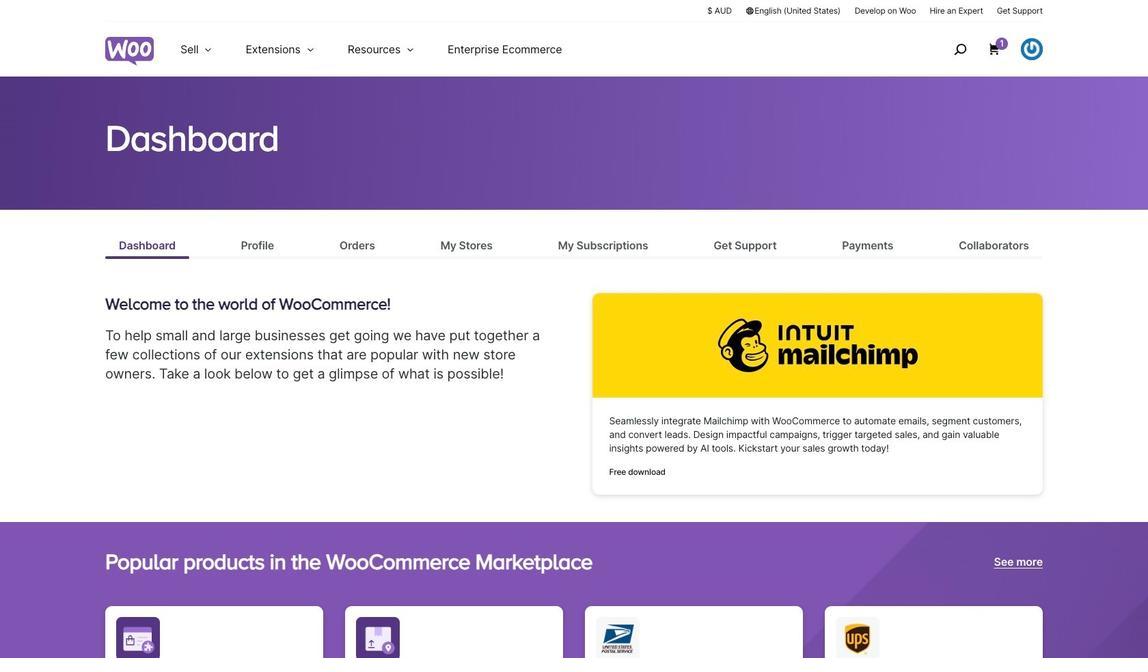 Task type: locate. For each thing, give the bounding box(es) containing it.
open account menu image
[[1022, 38, 1043, 60]]

search image
[[950, 38, 972, 60]]



Task type: describe. For each thing, give the bounding box(es) containing it.
service navigation menu element
[[925, 27, 1043, 71]]



Task type: vqa. For each thing, say whether or not it's contained in the screenshot.
'service navigation menu' ELEMENT
yes



